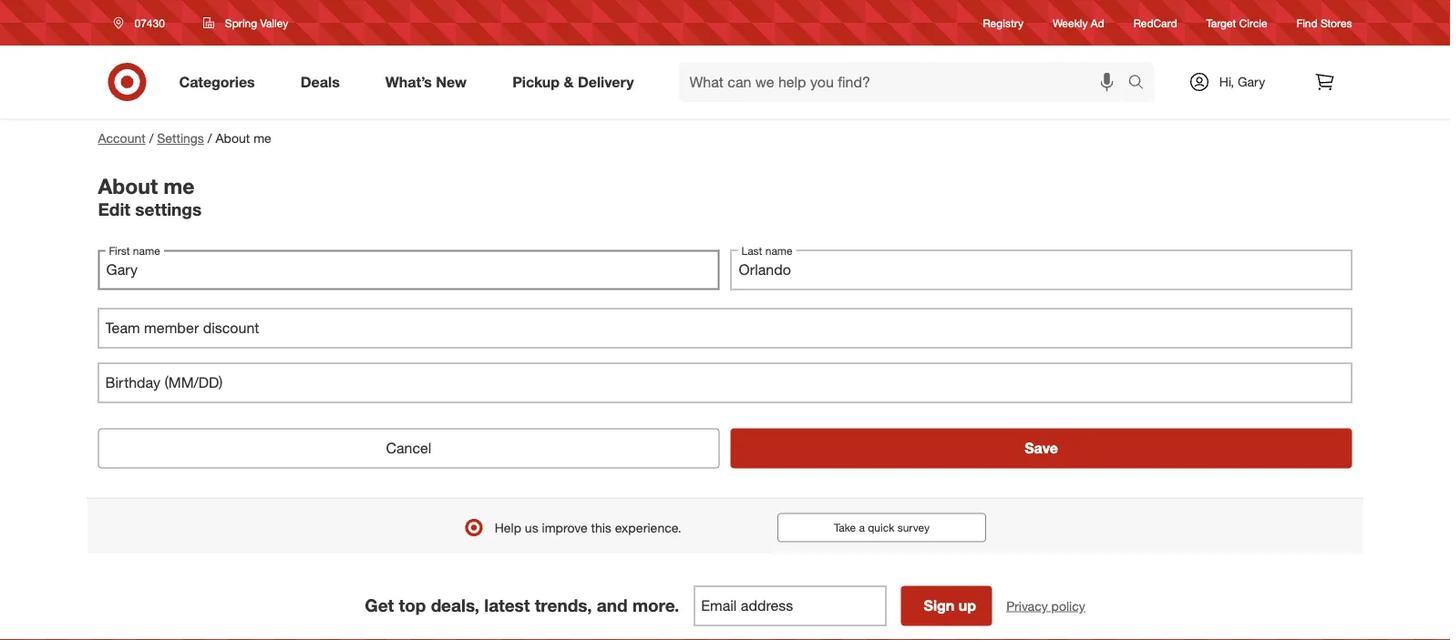 Task type: locate. For each thing, give the bounding box(es) containing it.
None telephone field
[[98, 363, 1352, 403]]

redcard
[[1134, 16, 1177, 30]]

about
[[216, 130, 250, 146], [98, 173, 158, 199]]

1 horizontal spatial about
[[216, 130, 250, 146]]

1 vertical spatial about
[[98, 173, 158, 199]]

2 / from the left
[[208, 130, 212, 146]]

1 horizontal spatial me
[[254, 130, 271, 146]]

pickup & delivery
[[512, 73, 634, 91]]

this
[[591, 520, 612, 536]]

improve
[[542, 520, 588, 536]]

us
[[525, 520, 538, 536]]

/
[[149, 130, 153, 146], [208, 130, 212, 146]]

circle
[[1240, 16, 1268, 30]]

survey
[[898, 521, 930, 535]]

gary
[[1238, 74, 1266, 90]]

what's new
[[385, 73, 467, 91]]

about inside about me edit settings
[[98, 173, 158, 199]]

about up edit
[[98, 173, 158, 199]]

find stores link
[[1297, 15, 1352, 31]]

what's new link
[[370, 62, 490, 102]]

deals
[[301, 73, 340, 91]]

categories link
[[164, 62, 278, 102]]

0 horizontal spatial /
[[149, 130, 153, 146]]

and
[[597, 596, 628, 617]]

me up settings
[[164, 173, 194, 199]]

quick
[[868, 521, 895, 535]]

spring valley button
[[191, 6, 300, 39]]

pickup
[[512, 73, 560, 91]]

about right settings
[[216, 130, 250, 146]]

me inside about me edit settings
[[164, 173, 194, 199]]

/ right settings link
[[208, 130, 212, 146]]

1 / from the left
[[149, 130, 153, 146]]

experience.
[[615, 520, 682, 536]]

/ left settings link
[[149, 130, 153, 146]]

account / settings / about me
[[98, 130, 271, 146]]

0 horizontal spatial about
[[98, 173, 158, 199]]

cancel button
[[98, 429, 720, 469]]

registry link
[[983, 15, 1024, 31]]

1 vertical spatial me
[[164, 173, 194, 199]]

target
[[1207, 16, 1236, 30]]

pickup & delivery link
[[497, 62, 657, 102]]

None text field
[[98, 250, 720, 290], [694, 587, 886, 627], [98, 250, 720, 290], [694, 587, 886, 627]]

privacy
[[1007, 598, 1048, 614]]

0 horizontal spatial me
[[164, 173, 194, 199]]

redcard link
[[1134, 15, 1177, 31]]

deals,
[[431, 596, 480, 617]]

cancel
[[386, 440, 432, 458]]

me
[[254, 130, 271, 146], [164, 173, 194, 199]]

me down categories link
[[254, 130, 271, 146]]

edit
[[98, 199, 130, 220]]

None text field
[[731, 250, 1352, 290], [98, 309, 1352, 349], [731, 250, 1352, 290], [98, 309, 1352, 349]]

1 horizontal spatial /
[[208, 130, 212, 146]]



Task type: describe. For each thing, give the bounding box(es) containing it.
sign up
[[924, 598, 976, 615]]

target circle
[[1207, 16, 1268, 30]]

spring
[[225, 16, 257, 30]]

settings
[[157, 130, 204, 146]]

privacy policy
[[1007, 598, 1086, 614]]

take a quick survey
[[834, 521, 930, 535]]

search
[[1120, 75, 1164, 93]]

weekly
[[1053, 16, 1088, 30]]

ad
[[1091, 16, 1105, 30]]

more.
[[633, 596, 679, 617]]

take a quick survey button
[[777, 514, 987, 543]]

07430 button
[[102, 6, 184, 39]]

latest
[[484, 596, 530, 617]]

help
[[495, 520, 521, 536]]

sign
[[924, 598, 955, 615]]

new
[[436, 73, 467, 91]]

&
[[564, 73, 574, 91]]

what's
[[385, 73, 432, 91]]

What can we help you find? suggestions appear below search field
[[679, 62, 1133, 102]]

about me edit settings
[[98, 173, 202, 220]]

weekly ad
[[1053, 16, 1105, 30]]

sign up button
[[901, 587, 992, 627]]

find stores
[[1297, 16, 1352, 30]]

help us improve this experience.
[[495, 520, 682, 536]]

get top deals, latest trends, and more.
[[365, 596, 679, 617]]

spring valley
[[225, 16, 288, 30]]

save
[[1025, 440, 1058, 458]]

settings link
[[157, 130, 204, 146]]

target circle link
[[1207, 15, 1268, 31]]

registry
[[983, 16, 1024, 30]]

hi,
[[1220, 74, 1234, 90]]

search button
[[1120, 62, 1164, 106]]

a
[[859, 521, 865, 535]]

0 vertical spatial about
[[216, 130, 250, 146]]

weekly ad link
[[1053, 15, 1105, 31]]

policy
[[1052, 598, 1086, 614]]

valley
[[260, 16, 288, 30]]

account link
[[98, 130, 146, 146]]

stores
[[1321, 16, 1352, 30]]

privacy policy link
[[1007, 598, 1086, 616]]

delivery
[[578, 73, 634, 91]]

top
[[399, 596, 426, 617]]

account
[[98, 130, 146, 146]]

0 vertical spatial me
[[254, 130, 271, 146]]

deals link
[[285, 62, 363, 102]]

find
[[1297, 16, 1318, 30]]

categories
[[179, 73, 255, 91]]

hi, gary
[[1220, 74, 1266, 90]]

up
[[959, 598, 976, 615]]

trends,
[[535, 596, 592, 617]]

take
[[834, 521, 856, 535]]

07430
[[134, 16, 165, 30]]

get
[[365, 596, 394, 617]]

settings
[[135, 199, 202, 220]]

save button
[[731, 429, 1352, 469]]



Task type: vqa. For each thing, say whether or not it's contained in the screenshot.
the Stores
yes



